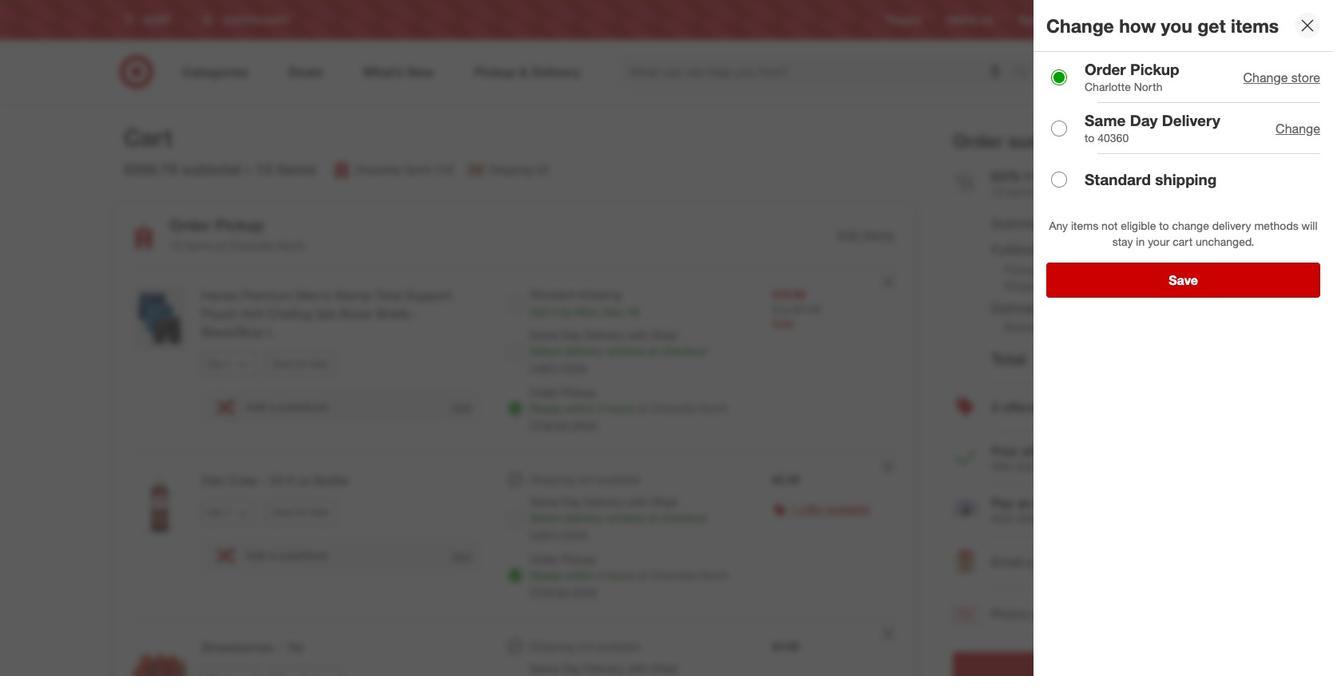 Task type: vqa. For each thing, say whether or not it's contained in the screenshot.
The $36/Mo.
yes



Task type: locate. For each thing, give the bounding box(es) containing it.
add a substitute for pouch
[[246, 400, 328, 414]]

0 horizontal spatial as
[[1017, 495, 1032, 511]]

add button for hanes premium men's xtemp total support pouch anti chafing 3pk boxer briefs - black/blue l
[[450, 400, 473, 415]]

save down 20
[[272, 506, 294, 518]]

save for later button down "l"
[[265, 351, 336, 377]]

2 with from the top
[[992, 512, 1014, 526]]

charlotte north (10)
[[355, 163, 454, 177]]

1 learn more button from the top
[[530, 360, 587, 376]]

shipt for diet coke - 20 fl oz bottle
[[652, 495, 678, 509]]

1 vertical spatial shipping not available
[[530, 640, 640, 653]]

0 vertical spatial shipping not available
[[530, 473, 640, 487]]

1 vertical spatial add button
[[450, 549, 473, 564]]

0 vertical spatial store pickup radio
[[508, 401, 524, 417]]

registry link
[[887, 13, 923, 27]]

substitute
[[279, 400, 328, 414], [279, 549, 328, 563]]

order pickup ready within 2 hours at charlotte north change store for hanes premium men's xtemp total support pouch anti chafing 3pk boxer briefs - black/blue l
[[530, 386, 729, 431]]

1 vertical spatial shipping
[[579, 288, 621, 301]]

2 shipping not available from the top
[[530, 640, 640, 653]]

l
[[267, 324, 274, 340]]

more for hanes premium men's xtemp total support pouch anti chafing 3pk boxer briefs - black/blue l
[[561, 360, 587, 374]]

2 add a substitute from the top
[[246, 549, 328, 563]]

total down based
[[992, 350, 1026, 368]]

premium
[[242, 288, 293, 304]]

diet coke - 20 fl oz bottle link
[[201, 472, 482, 490]]

items
[[1231, 14, 1279, 36], [277, 160, 316, 178], [1007, 185, 1035, 199], [1072, 219, 1099, 233], [185, 239, 212, 253]]

cart item ready to fulfill group containing hanes premium men's xtemp total support pouch anti chafing 3pk boxer briefs - black/blue l
[[115, 268, 914, 452]]

standard inside the change how you get items dialog
[[1085, 170, 1151, 189]]

1 vertical spatial change store button
[[530, 417, 598, 433]]

change for change store
[[1244, 69, 1289, 85]]

2 vertical spatial shipt
[[652, 662, 678, 676]]

1 hours from the top
[[607, 402, 635, 415]]

2 learn more button from the top
[[530, 526, 587, 542]]

a for pouch
[[269, 400, 275, 414]]

2 window from the top
[[607, 511, 645, 525]]

20
[[270, 473, 284, 489]]

checkout for diet coke - 20 fl oz bottle
[[661, 511, 707, 525]]

2 vertical spatial change store button
[[530, 584, 598, 600]]

1 save for later button from the top
[[265, 351, 336, 377]]

0 vertical spatial order pickup ready within 2 hours at charlotte north change store
[[530, 386, 729, 431]]

estimated taxes
[[992, 300, 1083, 316]]

north inside order pickup 10 items at charlotte north
[[277, 239, 306, 253]]

search button
[[1007, 54, 1045, 93]]

1 store pickup radio from the top
[[508, 401, 524, 417]]

same inside same day delivery to 40360
[[1085, 111, 1126, 130]]

store
[[1292, 69, 1321, 85], [572, 418, 598, 431], [572, 585, 598, 598]]

1 vertical spatial later
[[310, 506, 329, 518]]

2 shipt from the top
[[652, 495, 678, 509]]

0 vertical spatial learn
[[530, 360, 558, 374]]

day inside same day delivery to 40360
[[1130, 111, 1158, 130]]

1 horizontal spatial free
[[1182, 242, 1207, 258]]

coke
[[228, 473, 258, 489]]

2 ready from the top
[[530, 569, 562, 582]]

2 vertical spatial shipping
[[1022, 443, 1074, 459]]

0 vertical spatial later
[[310, 358, 329, 370]]

find stores link
[[1162, 13, 1211, 27]]

1 checkout from the top
[[661, 344, 707, 358]]

40360
[[1098, 131, 1129, 145]]

order summary
[[953, 129, 1090, 152]]

0 horizontal spatial $358.79
[[124, 160, 178, 178]]

change how you get items
[[1047, 14, 1279, 36]]

13 inside '$379.11 total 13 items'
[[992, 185, 1004, 199]]

2 more from the top
[[561, 527, 587, 541]]

save button
[[1047, 263, 1321, 298]]

0 vertical spatial shipt
[[652, 328, 678, 342]]

0 horizontal spatial total
[[375, 288, 402, 304]]

1 vertical spatial add a substitute
[[246, 549, 328, 563]]

1 within from the top
[[565, 402, 594, 415]]

$21.99
[[792, 304, 821, 316]]

13 right subtotal
[[256, 160, 272, 178]]

2 vertical spatial store
[[572, 585, 598, 598]]

0 vertical spatial delivery
[[1213, 219, 1252, 233]]

1 vertical spatial for
[[296, 506, 308, 518]]

2 save for later from the top
[[272, 506, 329, 518]]

1 horizontal spatial standard
[[1085, 170, 1151, 189]]

as right low
[[1060, 495, 1074, 511]]

0 vertical spatial free
[[1182, 242, 1207, 258]]

1 substitute from the top
[[279, 400, 328, 414]]

1 vertical spatial within
[[565, 569, 594, 582]]

stores
[[1183, 14, 1211, 26]]

shipping inside the change how you get items dialog
[[1156, 170, 1217, 189]]

2 hours from the top
[[607, 569, 635, 582]]

with down the pay
[[992, 512, 1014, 526]]

charlotte
[[1085, 80, 1131, 93], [355, 163, 401, 177], [228, 239, 274, 253], [651, 402, 697, 415], [651, 569, 697, 582]]

1 vertical spatial same day delivery with shipt select delivery window at checkout learn more
[[530, 495, 707, 541]]

same
[[1085, 111, 1126, 130], [530, 328, 559, 342], [530, 495, 559, 509], [530, 662, 559, 676]]

shipt for hanes premium men's xtemp total support pouch anti chafing 3pk boxer briefs - black/blue l
[[652, 328, 678, 342]]

0 vertical spatial select
[[530, 344, 562, 358]]

not for diet coke - 20 fl oz bottle
[[578, 473, 594, 487]]

$379.11 total 13 items
[[992, 168, 1068, 199]]

it
[[551, 305, 557, 319]]

$358.79 for $358.79 subtotal
[[124, 160, 178, 178]]

add a substitute down fl
[[246, 549, 328, 563]]

13 down $379.11
[[992, 185, 1004, 199]]

1 vertical spatial total
[[992, 350, 1026, 368]]

0 vertical spatial checkout
[[661, 344, 707, 358]]

free down change
[[1182, 242, 1207, 258]]

0 vertical spatial window
[[607, 344, 645, 358]]

1 vertical spatial delivery
[[565, 344, 604, 358]]

change
[[1047, 14, 1115, 36], [1244, 69, 1289, 85], [1276, 120, 1321, 136], [530, 418, 569, 431], [530, 585, 569, 598]]

save for oz
[[272, 506, 294, 518]]

0 vertical spatial not
[[1102, 219, 1118, 233]]

with for hanes premium men's xtemp total support pouch anti chafing 3pk boxer briefs - black/blue l
[[628, 328, 649, 342]]

1 vertical spatial more
[[561, 527, 587, 541]]

pickup inside order pickup charlotte north
[[1131, 60, 1180, 78]]

1 vertical spatial learn
[[530, 527, 558, 541]]

a for bottle
[[269, 549, 275, 563]]

1 horizontal spatial $358.79
[[1162, 216, 1207, 232]]

pay as low as $36/mo. with affirm
[[992, 495, 1125, 526]]

store inside button
[[1292, 69, 1321, 85]]

2 checkout from the top
[[661, 511, 707, 525]]

1 as from the left
[[1017, 495, 1032, 511]]

Store pickup radio
[[508, 401, 524, 417], [508, 568, 524, 584]]

pickup
[[1131, 60, 1180, 78], [215, 216, 264, 234], [1004, 263, 1038, 276], [562, 386, 596, 399], [562, 553, 596, 566]]

0 vertical spatial add button
[[450, 400, 473, 415]]

2 with from the top
[[628, 495, 649, 509]]

day
[[1130, 111, 1158, 130], [562, 328, 581, 342], [562, 495, 581, 509], [562, 662, 581, 676]]

standard up it
[[530, 288, 576, 301]]

2 vertical spatial with
[[628, 662, 649, 676]]

1 vertical spatial order pickup ready within 2 hours at charlotte north change store
[[530, 553, 729, 598]]

shipping not available
[[530, 473, 640, 487], [530, 640, 640, 653]]

2 same day delivery with shipt select delivery window at checkout learn more from the top
[[530, 495, 707, 541]]

for down "oz"
[[296, 506, 308, 518]]

None radio
[[1052, 70, 1068, 85], [1052, 121, 1068, 137], [508, 296, 524, 312], [508, 512, 524, 528], [508, 639, 524, 655], [1052, 70, 1068, 85], [1052, 121, 1068, 137], [508, 296, 524, 312], [508, 512, 524, 528], [508, 639, 524, 655]]

delivery for diet coke - 20 fl oz bottle
[[565, 511, 604, 525]]

substitute for pouch
[[279, 400, 328, 414]]

1 vertical spatial cart item ready to fulfill group
[[115, 453, 914, 619]]

a up 'diet coke - 20 fl oz bottle'
[[269, 400, 275, 414]]

1 vertical spatial select
[[530, 511, 562, 525]]

2 within from the top
[[565, 569, 594, 582]]

select for hanes premium men's xtemp total support pouch anti chafing 3pk boxer briefs - black/blue l
[[530, 344, 562, 358]]

strawberries - 1lb image
[[128, 639, 192, 677]]

checkout
[[661, 344, 707, 358], [661, 511, 707, 525]]

save for later button for men's
[[265, 351, 336, 377]]

2 vertical spatial delivery
[[565, 511, 604, 525]]

fulfillment
[[992, 242, 1050, 258]]

0 vertical spatial ready
[[530, 402, 562, 415]]

- left 1lb
[[277, 640, 282, 656]]

save for later button
[[265, 351, 336, 377], [265, 500, 336, 526]]

2 select from the top
[[530, 511, 562, 525]]

store pickup radio for diet coke - 20 fl oz bottle
[[508, 568, 524, 584]]

$358.79 down cart
[[124, 160, 178, 178]]

with for diet coke - 20 fl oz bottle
[[628, 495, 649, 509]]

save for later down "l"
[[272, 358, 329, 370]]

within
[[565, 402, 594, 415], [565, 569, 594, 582]]

2 cart item ready to fulfill group from the top
[[115, 453, 914, 619]]

0 vertical spatial total
[[375, 288, 402, 304]]

standard for standard shipping get it by mon, dec 18
[[530, 288, 576, 301]]

1 shipping not available from the top
[[530, 473, 640, 487]]

save up $20.32
[[1169, 272, 1199, 288]]

0 horizontal spatial standard
[[530, 288, 576, 301]]

to up your
[[1160, 219, 1170, 233]]

2 save for later button from the top
[[265, 500, 336, 526]]

at inside order pickup 10 items at charlotte north
[[215, 239, 225, 253]]

apply)
[[1136, 460, 1166, 474]]

add button for diet coke - 20 fl oz bottle
[[450, 549, 473, 564]]

redcard
[[1019, 14, 1057, 26]]

1 vertical spatial shipt
[[652, 495, 678, 509]]

1 vertical spatial window
[[607, 511, 645, 525]]

1 vertical spatial with
[[628, 495, 649, 509]]

items inside '$379.11 total 13 items'
[[1007, 185, 1035, 199]]

1 vertical spatial ready
[[530, 569, 562, 582]]

2 learn from the top
[[530, 527, 558, 541]]

get
[[530, 305, 548, 319]]

to
[[1085, 131, 1095, 145], [1160, 219, 1170, 233]]

eligible
[[1121, 219, 1157, 233]]

1 horizontal spatial to
[[1160, 219, 1170, 233]]

total up briefs
[[375, 288, 402, 304]]

1 vertical spatial 13
[[992, 185, 1004, 199]]

save for later button down "oz"
[[265, 500, 336, 526]]

1 vertical spatial $358.79
[[1162, 216, 1207, 232]]

2 horizontal spatial shipping
[[1156, 170, 1217, 189]]

1 offer available
[[792, 503, 870, 516]]

- left 20
[[261, 473, 266, 489]]

email
[[992, 555, 1023, 571]]

3 cart item ready to fulfill group from the top
[[115, 620, 914, 677]]

1 offer available button
[[792, 502, 870, 518]]

0 horizontal spatial -
[[261, 473, 266, 489]]

1 vertical spatial -
[[261, 473, 266, 489]]

1 vertical spatial to
[[1160, 219, 1170, 233]]

more
[[561, 360, 587, 374], [561, 527, 587, 541]]

affirm image
[[953, 498, 979, 524], [955, 501, 977, 516]]

items inside order pickup 10 items at charlotte north
[[185, 239, 212, 253]]

2 for hanes premium men's xtemp total support pouch anti chafing 3pk boxer briefs - black/blue l
[[598, 402, 604, 415]]

shipping inside free shipping with $35 orders* (exclusions apply)
[[1022, 443, 1074, 459]]

total inside hanes premium men's xtemp total support pouch anti chafing 3pk boxer briefs - black/blue l
[[375, 288, 402, 304]]

0 vertical spatial same day delivery with shipt select delivery window at checkout learn more
[[530, 328, 707, 374]]

0 vertical spatial to
[[1085, 131, 1095, 145]]

later down bottle
[[310, 506, 329, 518]]

black/blue
[[201, 324, 263, 340]]

more for diet coke - 20 fl oz bottle
[[561, 527, 587, 541]]

free inside free shipping with $35 orders* (exclusions apply)
[[992, 443, 1018, 459]]

1 vertical spatial not
[[578, 473, 594, 487]]

1 vertical spatial substitute
[[279, 549, 328, 563]]

0 vertical spatial change store button
[[1244, 68, 1321, 87]]

0 vertical spatial hours
[[607, 402, 635, 415]]

learn more button for hanes premium men's xtemp total support pouch anti chafing 3pk boxer briefs - black/blue l
[[530, 360, 587, 376]]

0 vertical spatial more
[[561, 360, 587, 374]]

1 learn from the top
[[530, 360, 558, 374]]

1 with from the top
[[992, 460, 1014, 474]]

shipping up change
[[1156, 170, 1217, 189]]

0 vertical spatial with
[[992, 460, 1014, 474]]

subtotal
[[182, 160, 241, 178]]

0 vertical spatial within
[[565, 402, 594, 415]]

1 horizontal spatial as
[[1060, 495, 1074, 511]]

learn more button for diet coke - 20 fl oz bottle
[[530, 526, 587, 542]]

change for change how you get items
[[1047, 14, 1115, 36]]

summary
[[1008, 129, 1090, 152]]

anti
[[241, 306, 264, 322]]

1 vertical spatial free
[[992, 443, 1018, 459]]

0 vertical spatial for
[[296, 358, 308, 370]]

1 vertical spatial hours
[[607, 569, 635, 582]]

0 vertical spatial 13
[[256, 160, 272, 178]]

1 with from the top
[[628, 328, 649, 342]]

based
[[1004, 321, 1037, 334]]

ready
[[530, 402, 562, 415], [530, 569, 562, 582]]

1 shipt from the top
[[652, 328, 678, 342]]

add a substitute up fl
[[246, 400, 328, 414]]

free for free
[[1182, 242, 1207, 258]]

1 save for later from the top
[[272, 358, 329, 370]]

cart item ready to fulfill group
[[115, 268, 914, 452], [115, 453, 914, 619], [115, 620, 914, 677]]

shipping up mon,
[[579, 288, 621, 301]]

substitute for bottle
[[279, 549, 328, 563]]

0 horizontal spatial to
[[1085, 131, 1095, 145]]

add a substitute
[[246, 400, 328, 414], [246, 549, 328, 563]]

1 vertical spatial store
[[572, 418, 598, 431]]

0 vertical spatial shipping
[[1156, 170, 1217, 189]]

to inside same day delivery to 40360
[[1085, 131, 1095, 145]]

1 add button from the top
[[450, 400, 473, 415]]

select for diet coke - 20 fl oz bottle
[[530, 511, 562, 525]]

any
[[1050, 219, 1069, 233]]

2 for from the top
[[296, 506, 308, 518]]

on
[[1040, 321, 1052, 334]]

standard down the 40360
[[1085, 170, 1151, 189]]

shipt
[[652, 328, 678, 342], [652, 495, 678, 509], [652, 662, 678, 676]]

list containing charlotte north (10)
[[332, 161, 549, 180]]

1 ready from the top
[[530, 402, 562, 415]]

1 vertical spatial save for later
[[272, 506, 329, 518]]

standard shipping get it by mon, dec 18
[[530, 288, 639, 319]]

1 vertical spatial store pickup radio
[[508, 568, 524, 584]]

a
[[269, 400, 275, 414], [269, 549, 275, 563], [1026, 555, 1033, 571]]

3 shipt from the top
[[652, 662, 678, 676]]

to left the 40360
[[1085, 131, 1095, 145]]

cart
[[124, 123, 173, 152]]

charlotte inside order pickup charlotte north
[[1085, 80, 1131, 93]]

0 vertical spatial standard
[[1085, 170, 1151, 189]]

later down 3pk
[[310, 358, 329, 370]]

will
[[1302, 219, 1318, 233]]

available
[[1041, 400, 1095, 416], [597, 473, 640, 487], [827, 503, 870, 516], [597, 640, 640, 653]]

total
[[1041, 168, 1068, 184]]

as up the affirm
[[1017, 495, 1032, 511]]

code
[[1033, 606, 1062, 622]]

2 later from the top
[[310, 506, 329, 518]]

2 add button from the top
[[450, 549, 473, 564]]

0 vertical spatial save
[[1169, 272, 1199, 288]]

0 vertical spatial save for later
[[272, 358, 329, 370]]

2 vertical spatial not
[[578, 640, 594, 653]]

1 later from the top
[[310, 358, 329, 370]]

$358.79
[[124, 160, 178, 178], [1162, 216, 1207, 232]]

1 horizontal spatial 13
[[992, 185, 1004, 199]]

1 add a substitute from the top
[[246, 400, 328, 414]]

1 order pickup ready within 2 hours at charlotte north change store from the top
[[530, 386, 729, 431]]

order inside order pickup charlotte north
[[1085, 60, 1127, 78]]

2 horizontal spatial -
[[414, 306, 419, 322]]

2 vertical spatial cart item ready to fulfill group
[[115, 620, 914, 677]]

0 vertical spatial save for later button
[[265, 351, 336, 377]]

mon,
[[576, 305, 600, 319]]

13 items
[[256, 160, 316, 178]]

change store
[[1244, 69, 1321, 85]]

Standard shipping radio
[[1052, 172, 1068, 188]]

low
[[1035, 495, 1056, 511]]

0 horizontal spatial shipping
[[579, 288, 621, 301]]

for for -
[[296, 506, 308, 518]]

1 horizontal spatial total
[[992, 350, 1026, 368]]

1 more from the top
[[561, 360, 587, 374]]

1 horizontal spatial shipping
[[1022, 443, 1074, 459]]

with left $35
[[992, 460, 1014, 474]]

$358.79 up cart
[[1162, 216, 1207, 232]]

store for hanes premium men's xtemp total support pouch anti chafing 3pk boxer briefs - black/blue l
[[572, 418, 598, 431]]

0 vertical spatial $358.79
[[124, 160, 178, 178]]

2 vertical spatial save
[[272, 506, 294, 518]]

substitute down "oz"
[[279, 549, 328, 563]]

1 window from the top
[[607, 344, 645, 358]]

0 horizontal spatial 13
[[256, 160, 272, 178]]

1 for from the top
[[296, 358, 308, 370]]

list
[[332, 161, 549, 180]]

2 substitute from the top
[[279, 549, 328, 563]]

shipping up orders*
[[1022, 443, 1074, 459]]

0 vertical spatial learn more button
[[530, 360, 587, 376]]

2 order pickup ready within 2 hours at charlotte north change store from the top
[[530, 553, 729, 598]]

a down 'diet coke - 20 fl oz bottle'
[[269, 549, 275, 563]]

shipping (2)
[[489, 163, 549, 177]]

None radio
[[508, 345, 524, 361], [508, 472, 524, 488], [508, 345, 524, 361], [508, 472, 524, 488]]

0 vertical spatial substitute
[[279, 400, 328, 414]]

1 vertical spatial with
[[992, 512, 1014, 526]]

hanes
[[201, 288, 238, 304]]

1 vertical spatial learn more button
[[530, 526, 587, 542]]

items inside any items not eligible to change delivery methods will stay in your cart unchanged.
[[1072, 219, 1099, 233]]

1 cart item ready to fulfill group from the top
[[115, 268, 914, 452]]

order pickup 10 items at charlotte north
[[169, 216, 306, 253]]

- down support
[[414, 306, 419, 322]]

substitute up "oz"
[[279, 400, 328, 414]]

save down "l"
[[272, 358, 294, 370]]

same day delivery with shipt select delivery window at checkout learn more for diet coke - 20 fl oz bottle
[[530, 495, 707, 541]]

for down the chafing
[[296, 358, 308, 370]]

1 vertical spatial checkout
[[661, 511, 707, 525]]

standard inside standard shipping get it by mon, dec 18
[[530, 288, 576, 301]]

with
[[992, 460, 1014, 474], [992, 512, 1014, 526]]

free up $35
[[992, 443, 1018, 459]]

same day delivery with shipt select delivery window at checkout learn more for hanes premium men's xtemp total support pouch anti chafing 3pk boxer briefs - black/blue l
[[530, 328, 707, 374]]

0 vertical spatial add a substitute
[[246, 400, 328, 414]]

delivery for hanes premium men's xtemp total support pouch anti chafing 3pk boxer briefs - black/blue l
[[565, 344, 604, 358]]

save
[[1169, 272, 1199, 288], [272, 358, 294, 370], [272, 506, 294, 518]]

shipping inside standard shipping get it by mon, dec 18
[[579, 288, 621, 301]]

any items not eligible to change delivery methods will stay in your cart unchanged.
[[1050, 219, 1318, 249]]

boxer
[[340, 306, 373, 322]]

hanes premium men's xtemp total support pouch anti chafing 3pk boxer briefs - black/blue l link
[[201, 287, 482, 342]]

free
[[1182, 242, 1207, 258], [992, 443, 1018, 459]]

0 vertical spatial with
[[628, 328, 649, 342]]

north inside order pickup charlotte north
[[1135, 80, 1163, 93]]

1 same day delivery with shipt select delivery window at checkout learn more from the top
[[530, 328, 707, 374]]

1 horizontal spatial -
[[277, 640, 282, 656]]

1 select from the top
[[530, 344, 562, 358]]

same day delivery to 40360
[[1085, 111, 1221, 145]]

2 store pickup radio from the top
[[508, 568, 524, 584]]

0 vertical spatial cart item ready to fulfill group
[[115, 268, 914, 452]]

0 horizontal spatial free
[[992, 443, 1018, 459]]

1 vertical spatial save for later button
[[265, 500, 336, 526]]

save for later down "oz"
[[272, 506, 329, 518]]

weekly
[[948, 14, 979, 26]]



Task type: describe. For each thing, give the bounding box(es) containing it.
2 inside button
[[992, 400, 999, 416]]

affirm
[[1017, 512, 1046, 526]]

find
[[1162, 14, 1180, 26]]

ready for hanes premium men's xtemp total support pouch anti chafing 3pk boxer briefs - black/blue l
[[530, 402, 562, 415]]

men's
[[296, 288, 331, 304]]

target circle link
[[1083, 13, 1136, 27]]

cart item ready to fulfill group containing strawberries - 1lb
[[115, 620, 914, 677]]

$36/mo.
[[1078, 495, 1125, 511]]

hours for diet coke - 20 fl oz bottle
[[607, 569, 635, 582]]

weekly ad
[[948, 14, 993, 26]]

shipping not available for strawberries - 1lb
[[530, 640, 640, 653]]

based on
[[1004, 321, 1056, 334]]

3pk
[[315, 306, 336, 322]]

save inside button
[[1169, 272, 1199, 288]]

briefs
[[377, 306, 410, 322]]

subtotal
[[992, 216, 1040, 232]]

fl
[[288, 473, 294, 489]]

email a gift message
[[992, 555, 1111, 571]]

stay
[[1113, 235, 1134, 249]]

you
[[1162, 14, 1193, 36]]

not for strawberries - 1lb
[[578, 640, 594, 653]]

change for change
[[1276, 120, 1321, 136]]

change store button for diet coke - 20 fl oz bottle
[[530, 584, 598, 600]]

within for hanes premium men's xtemp total support pouch anti chafing 3pk boxer briefs - black/blue l
[[565, 402, 594, 415]]

later for 20
[[310, 506, 329, 518]]

hanes premium men's xtemp total support pouch anti chafing 3pk boxer briefs - black/blue l
[[201, 288, 453, 340]]

$358.79 subtotal
[[124, 160, 241, 178]]

ad
[[982, 14, 993, 26]]

to inside any items not eligible to change delivery methods will stay in your cart unchanged.
[[1160, 219, 1170, 233]]

charlotte inside list
[[355, 163, 401, 177]]

items)
[[1062, 218, 1092, 231]]

2 for diet coke - 20 fl oz bottle
[[598, 569, 604, 582]]

change store button for hanes premium men's xtemp total support pouch anti chafing 3pk boxer briefs - black/blue l
[[530, 417, 598, 433]]

diet coke - 20 fl oz bottle
[[201, 473, 349, 489]]

how
[[1120, 14, 1156, 36]]

$19.99
[[772, 288, 806, 301]]

shipping for standard shipping get it by mon, dec 18
[[579, 288, 621, 301]]

store pickup radio for hanes premium men's xtemp total support pouch anti chafing 3pk boxer briefs - black/blue l
[[508, 401, 524, 417]]

$19.99 reg $21.99 sale
[[772, 288, 821, 331]]

save for later button for -
[[265, 500, 336, 526]]

shipping for standard shipping
[[1156, 170, 1217, 189]]

store for diet coke - 20 fl oz bottle
[[572, 585, 598, 598]]

(2)
[[537, 163, 549, 177]]

pouch
[[201, 306, 238, 322]]

shipping for free shipping with $35 orders* (exclusions apply)
[[1022, 443, 1074, 459]]

diet coke - 20 fl oz bottle image
[[128, 472, 192, 536]]

message
[[1059, 555, 1111, 571]]

diet
[[201, 473, 224, 489]]

pickup inside pickup shipping
[[1004, 263, 1038, 276]]

(13
[[1043, 218, 1059, 231]]

methods
[[1255, 219, 1299, 233]]

sale
[[772, 317, 794, 331]]

a left gift
[[1026, 555, 1033, 571]]

subtotal (13 items)
[[992, 216, 1092, 232]]

save for support
[[272, 358, 294, 370]]

learn for diet coke - 20 fl oz bottle
[[530, 527, 558, 541]]

$379.11
[[992, 168, 1037, 184]]

checkout for hanes premium men's xtemp total support pouch anti chafing 3pk boxer briefs - black/blue l
[[661, 344, 707, 358]]

strawberries - 1lb link
[[201, 639, 482, 657]]

standard shipping
[[1085, 170, 1217, 189]]

not inside any items not eligible to change delivery methods will stay in your cart unchanged.
[[1102, 219, 1118, 233]]

reg
[[772, 304, 790, 316]]

3 with from the top
[[628, 662, 649, 676]]

later for xtemp
[[310, 358, 329, 370]]

pickup shipping
[[1004, 263, 1049, 292]]

estimated
[[992, 300, 1049, 316]]

unchanged.
[[1196, 235, 1255, 249]]

with inside pay as low as $36/mo. with affirm
[[992, 512, 1014, 526]]

2 vertical spatial -
[[277, 640, 282, 656]]

save for later for men's
[[272, 358, 329, 370]]

get
[[1198, 14, 1226, 36]]

bottle
[[315, 473, 349, 489]]

offer
[[801, 503, 824, 516]]

weekly ad link
[[948, 13, 993, 27]]

promo code
[[992, 606, 1062, 622]]

$4.69
[[772, 640, 800, 653]]

shipping not available for diet coke - 20 fl oz bottle
[[530, 473, 640, 487]]

orders*
[[1038, 460, 1074, 474]]

strawberries
[[201, 640, 274, 656]]

pickup inside order pickup 10 items at charlotte north
[[215, 216, 264, 234]]

cart item ready to fulfill group containing diet coke - 20 fl oz bottle
[[115, 453, 914, 619]]

dec
[[604, 305, 624, 319]]

order inside order pickup 10 items at charlotte north
[[169, 216, 211, 234]]

$358.79 for $358.79
[[1162, 216, 1207, 232]]

$20.32
[[1169, 300, 1207, 316]]

- inside hanes premium men's xtemp total support pouch anti chafing 3pk boxer briefs - black/blue l
[[414, 306, 419, 322]]

What can we help you find? suggestions appear below search field
[[620, 54, 1018, 90]]

delivery inside any items not eligible to change delivery methods will stay in your cart unchanged.
[[1213, 219, 1252, 233]]

for for men's
[[296, 358, 308, 370]]

delivery inside same day delivery to 40360
[[1162, 111, 1221, 130]]

circle
[[1112, 14, 1136, 26]]

1lb
[[286, 640, 303, 656]]

strawberries - 1lb
[[201, 640, 303, 656]]

hanes premium men&#39;s xtemp total support pouch anti chafing 3pk boxer briefs - black/blue l image
[[128, 287, 192, 351]]

pay
[[992, 495, 1014, 511]]

change how you get items dialog
[[1034, 0, 1334, 677]]

2 as from the left
[[1060, 495, 1074, 511]]

free shipping with $35 orders* (exclusions apply)
[[992, 443, 1166, 474]]

offers
[[1002, 400, 1037, 416]]

save for later for -
[[272, 506, 329, 518]]

add a substitute for bottle
[[246, 549, 328, 563]]

in
[[1137, 235, 1145, 249]]

oz
[[298, 473, 311, 489]]

target circle
[[1083, 14, 1136, 26]]

window for diet coke - 20 fl oz bottle
[[607, 511, 645, 525]]

hours for hanes premium men's xtemp total support pouch anti chafing 3pk boxer briefs - black/blue l
[[607, 402, 635, 415]]

same day delivery with shipt
[[530, 662, 678, 676]]

ready for diet coke - 20 fl oz bottle
[[530, 569, 562, 582]]

with inside free shipping with $35 orders* (exclusions apply)
[[992, 460, 1014, 474]]

(exclusions
[[1077, 460, 1133, 474]]

within for diet coke - 20 fl oz bottle
[[565, 569, 594, 582]]

order pickup ready within 2 hours at charlotte north change store for diet coke - 20 fl oz bottle
[[530, 553, 729, 598]]

2 offers available
[[992, 400, 1095, 416]]

charlotte inside order pickup 10 items at charlotte north
[[228, 239, 274, 253]]

search
[[1007, 65, 1045, 81]]

xtemp
[[334, 288, 372, 304]]

learn for hanes premium men's xtemp total support pouch anti chafing 3pk boxer briefs - black/blue l
[[530, 360, 558, 374]]

$2.29
[[772, 473, 800, 487]]

cart
[[1173, 235, 1193, 249]]

free for free shipping with $35 orders* (exclusions apply)
[[992, 443, 1018, 459]]

by
[[560, 305, 572, 319]]

order pickup charlotte north
[[1085, 60, 1180, 93]]

window for hanes premium men's xtemp total support pouch anti chafing 3pk boxer briefs - black/blue l
[[607, 344, 645, 358]]

standard for standard shipping
[[1085, 170, 1151, 189]]

promo
[[992, 606, 1029, 622]]

find stores
[[1162, 14, 1211, 26]]

change button
[[1276, 120, 1321, 138]]



